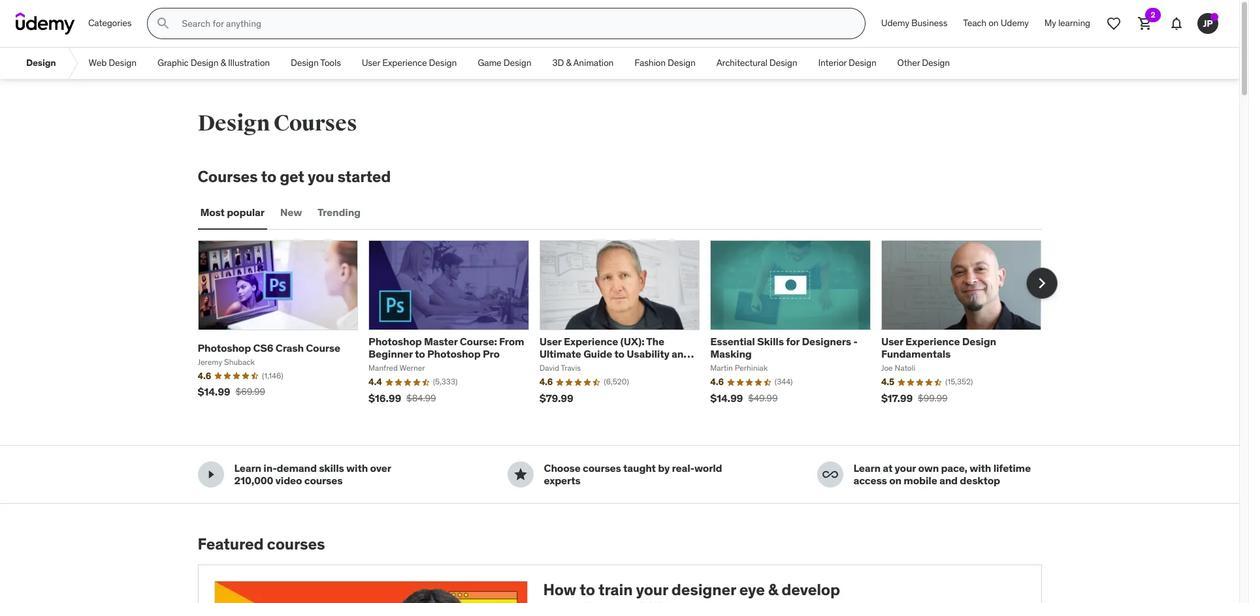 Task type: vqa. For each thing, say whether or not it's contained in the screenshot.
the 210,000
yes



Task type: describe. For each thing, give the bounding box(es) containing it.
master
[[424, 335, 458, 348]]

design courses
[[198, 110, 357, 137]]

design right other
[[922, 57, 950, 69]]

by
[[658, 462, 670, 475]]

from
[[499, 335, 524, 348]]

carousel element
[[198, 240, 1058, 414]]

wishlist image
[[1106, 16, 1122, 31]]

how
[[543, 580, 576, 600]]

3d & animation link
[[542, 48, 624, 79]]

access
[[854, 474, 887, 487]]

your inside learn at your own pace, with lifetime access on mobile and desktop
[[895, 462, 916, 475]]

teach on udemy
[[963, 17, 1029, 29]]

3d & animation
[[552, 57, 614, 69]]

world
[[694, 462, 722, 475]]

courses inside "learn in-demand skills with over 210,000 video courses"
[[304, 474, 343, 487]]

trending
[[318, 206, 361, 219]]

course:
[[460, 335, 497, 348]]

teach on udemy link
[[955, 8, 1037, 39]]

trending button
[[315, 197, 363, 229]]

pace,
[[941, 462, 968, 475]]

design right interior
[[849, 57, 877, 69]]

my learning link
[[1037, 8, 1098, 39]]

the
[[646, 335, 664, 348]]

courses for choose courses taught by real-world experts
[[583, 462, 621, 475]]

notifications image
[[1169, 16, 1185, 31]]

how to train your designer eye & develop your design skills
[[543, 580, 840, 604]]

photoshop for photoshop master course: from beginner to photoshop pro
[[369, 335, 422, 348]]

featured courses
[[198, 534, 325, 555]]

categories button
[[80, 8, 139, 39]]

design right web at the top of page
[[109, 57, 137, 69]]

new button
[[278, 197, 305, 229]]

started
[[338, 167, 391, 187]]

learn at your own pace, with lifetime access on mobile and desktop
[[854, 462, 1031, 487]]

and inside learn at your own pace, with lifetime access on mobile and desktop
[[940, 474, 958, 487]]

1 horizontal spatial &
[[566, 57, 572, 69]]

user experience (ux): the ultimate guide to usability and ux link
[[540, 335, 694, 373]]

other design link
[[887, 48, 960, 79]]

fashion design
[[635, 57, 696, 69]]

1 vertical spatial courses
[[198, 167, 258, 187]]

learn for learn in-demand skills with over 210,000 video courses
[[234, 462, 261, 475]]

user experience (ux): the ultimate guide to usability and ux
[[540, 335, 690, 373]]

video
[[275, 474, 302, 487]]

design right 'graphic'
[[191, 57, 218, 69]]

over
[[370, 462, 391, 475]]

udemy inside teach on udemy link
[[1001, 17, 1029, 29]]

demand
[[277, 462, 317, 475]]

at
[[883, 462, 893, 475]]

interior
[[818, 57, 847, 69]]

photoshop for photoshop cs6 crash course
[[198, 341, 251, 354]]

design tools link
[[280, 48, 351, 79]]

user experience design link
[[351, 48, 467, 79]]

design link
[[16, 48, 66, 79]]

pro
[[483, 348, 500, 361]]

course
[[306, 341, 340, 354]]

skills inside "learn in-demand skills with over 210,000 video courses"
[[319, 462, 344, 475]]

experts
[[544, 474, 581, 487]]

jp link
[[1192, 8, 1224, 39]]

jp
[[1203, 17, 1213, 29]]

experience for user experience design fundamentals
[[906, 335, 960, 348]]

user experience design fundamentals link
[[881, 335, 996, 361]]

skills inside "how to train your designer eye & develop your design skills"
[[632, 599, 670, 604]]

design inside 'link'
[[291, 57, 319, 69]]

cs6
[[253, 341, 273, 354]]

photoshop master course: from beginner to photoshop pro link
[[369, 335, 524, 361]]

experience for user experience (ux): the ultimate guide to usability and ux
[[564, 335, 618, 348]]

how to train your designer eye & develop your design skills link
[[198, 565, 1042, 604]]

0 horizontal spatial &
[[221, 57, 226, 69]]

design left game
[[429, 57, 457, 69]]

graphic design & illustration
[[157, 57, 270, 69]]

beginner
[[369, 348, 413, 361]]

game
[[478, 57, 502, 69]]

learning
[[1058, 17, 1091, 29]]

to left get
[[261, 167, 276, 187]]

2 horizontal spatial photoshop
[[427, 348, 481, 361]]

business
[[912, 17, 948, 29]]

illustration
[[228, 57, 270, 69]]

own
[[918, 462, 939, 475]]

photoshop cs6 crash course
[[198, 341, 340, 354]]

photoshop cs6 crash course link
[[198, 341, 340, 354]]

web
[[89, 57, 107, 69]]

game design link
[[467, 48, 542, 79]]

usability
[[627, 348, 670, 361]]

game design
[[478, 57, 531, 69]]

featured
[[198, 534, 264, 555]]

210,000
[[234, 474, 273, 487]]

choose
[[544, 462, 581, 475]]

ultimate
[[540, 348, 581, 361]]

design
[[579, 599, 629, 604]]

for
[[786, 335, 800, 348]]

-
[[854, 335, 858, 348]]

2 link
[[1130, 8, 1161, 39]]

udemy business link
[[874, 8, 955, 39]]

user for user experience (ux): the ultimate guide to usability and ux
[[540, 335, 562, 348]]

udemy image
[[16, 12, 75, 35]]

design tools
[[291, 57, 341, 69]]

user for user experience design
[[362, 57, 380, 69]]

(ux):
[[620, 335, 645, 348]]

fundamentals
[[881, 348, 951, 361]]



Task type: locate. For each thing, give the bounding box(es) containing it.
1 horizontal spatial udemy
[[1001, 17, 1029, 29]]

with left over
[[346, 462, 368, 475]]

categories
[[88, 17, 132, 29]]

real-
[[672, 462, 695, 475]]

1 horizontal spatial skills
[[632, 599, 670, 604]]

1 horizontal spatial medium image
[[822, 467, 838, 483]]

1 vertical spatial and
[[940, 474, 958, 487]]

courses down video
[[267, 534, 325, 555]]

essential skills for designers - masking
[[710, 335, 858, 361]]

user experience design fundamentals
[[881, 335, 996, 361]]

1 horizontal spatial with
[[970, 462, 991, 475]]

photoshop left pro
[[427, 348, 481, 361]]

3d
[[552, 57, 564, 69]]

courses
[[274, 110, 357, 137], [198, 167, 258, 187]]

graphic design & illustration link
[[147, 48, 280, 79]]

your right at
[[895, 462, 916, 475]]

learn in-demand skills with over 210,000 video courses
[[234, 462, 391, 487]]

udemy inside 'udemy business' link
[[881, 17, 910, 29]]

skills right demand
[[319, 462, 344, 475]]

most popular button
[[198, 197, 267, 229]]

user inside "user experience (ux): the ultimate guide to usability and ux"
[[540, 335, 562, 348]]

your
[[895, 462, 916, 475], [636, 580, 668, 600], [543, 599, 575, 604]]

0 horizontal spatial courses
[[198, 167, 258, 187]]

0 horizontal spatial skills
[[319, 462, 344, 475]]

user
[[362, 57, 380, 69], [540, 335, 562, 348], [881, 335, 904, 348]]

0 vertical spatial on
[[989, 17, 999, 29]]

other design
[[898, 57, 950, 69]]

user right tools
[[362, 57, 380, 69]]

1 with from the left
[[346, 462, 368, 475]]

user inside user experience design fundamentals
[[881, 335, 904, 348]]

new
[[280, 206, 302, 219]]

& right 3d
[[566, 57, 572, 69]]

popular
[[227, 206, 265, 219]]

other
[[898, 57, 920, 69]]

graphic
[[157, 57, 189, 69]]

your right train
[[636, 580, 668, 600]]

my learning
[[1045, 17, 1091, 29]]

your left design
[[543, 599, 575, 604]]

1 horizontal spatial experience
[[564, 335, 618, 348]]

skills
[[319, 462, 344, 475], [632, 599, 670, 604]]

0 horizontal spatial photoshop
[[198, 341, 251, 354]]

courses for featured courses
[[267, 534, 325, 555]]

and right the
[[672, 348, 690, 361]]

next image
[[1031, 273, 1052, 294]]

udemy left my on the right of the page
[[1001, 17, 1029, 29]]

courses
[[583, 462, 621, 475], [304, 474, 343, 487], [267, 534, 325, 555]]

experience inside user experience design fundamentals
[[906, 335, 960, 348]]

learn inside "learn in-demand skills with over 210,000 video courses"
[[234, 462, 261, 475]]

mobile
[[904, 474, 937, 487]]

develop
[[782, 580, 840, 600]]

1 horizontal spatial courses
[[274, 110, 357, 137]]

2 udemy from the left
[[1001, 17, 1029, 29]]

& inside "how to train your designer eye & develop your design skills"
[[768, 580, 778, 600]]

0 horizontal spatial with
[[346, 462, 368, 475]]

tools
[[320, 57, 341, 69]]

0 vertical spatial and
[[672, 348, 690, 361]]

experience
[[382, 57, 427, 69], [564, 335, 618, 348], [906, 335, 960, 348]]

web design
[[89, 57, 137, 69]]

train
[[598, 580, 633, 600]]

design right architectural on the top right of page
[[770, 57, 797, 69]]

ux
[[540, 360, 554, 373]]

animation
[[573, 57, 614, 69]]

web design link
[[78, 48, 147, 79]]

1 udemy from the left
[[881, 17, 910, 29]]

and right own
[[940, 474, 958, 487]]

design left tools
[[291, 57, 319, 69]]

& right "eye"
[[768, 580, 778, 600]]

design left arrow pointing to subcategory menu links icon
[[26, 57, 56, 69]]

fashion
[[635, 57, 666, 69]]

courses right video
[[304, 474, 343, 487]]

1 horizontal spatial learn
[[854, 462, 881, 475]]

to inside "how to train your designer eye & develop your design skills"
[[580, 580, 595, 600]]

design
[[26, 57, 56, 69], [109, 57, 137, 69], [191, 57, 218, 69], [291, 57, 319, 69], [429, 57, 457, 69], [504, 57, 531, 69], [668, 57, 696, 69], [770, 57, 797, 69], [849, 57, 877, 69], [922, 57, 950, 69], [198, 110, 270, 137], [962, 335, 996, 348]]

learn inside learn at your own pace, with lifetime access on mobile and desktop
[[854, 462, 881, 475]]

udemy left business
[[881, 17, 910, 29]]

crash
[[276, 341, 304, 354]]

lifetime
[[994, 462, 1031, 475]]

courses up 'most popular'
[[198, 167, 258, 187]]

design right game
[[504, 57, 531, 69]]

interior design link
[[808, 48, 887, 79]]

photoshop left master on the bottom of page
[[369, 335, 422, 348]]

design inside user experience design fundamentals
[[962, 335, 996, 348]]

arrow pointing to subcategory menu links image
[[66, 48, 78, 79]]

architectural design
[[717, 57, 797, 69]]

0 horizontal spatial experience
[[382, 57, 427, 69]]

most
[[200, 206, 225, 219]]

learn left in-
[[234, 462, 261, 475]]

guide
[[584, 348, 612, 361]]

courses up you
[[274, 110, 357, 137]]

to right beginner
[[415, 348, 425, 361]]

most popular
[[200, 206, 265, 219]]

learn
[[234, 462, 261, 475], [854, 462, 881, 475]]

to right how
[[580, 580, 595, 600]]

1 horizontal spatial photoshop
[[369, 335, 422, 348]]

get
[[280, 167, 304, 187]]

0 horizontal spatial user
[[362, 57, 380, 69]]

design down illustration
[[198, 110, 270, 137]]

with right pace,
[[970, 462, 991, 475]]

on right teach at the top right of page
[[989, 17, 999, 29]]

architectural design link
[[706, 48, 808, 79]]

2 learn from the left
[[854, 462, 881, 475]]

2 medium image from the left
[[822, 467, 838, 483]]

on left mobile
[[889, 474, 902, 487]]

1 learn from the left
[[234, 462, 261, 475]]

medium image for learn at your own pace, with lifetime access on mobile and desktop
[[822, 467, 838, 483]]

medium image for learn in-demand skills with over 210,000 video courses
[[203, 467, 219, 483]]

photoshop left cs6
[[198, 341, 251, 354]]

skills right design
[[632, 599, 670, 604]]

to inside photoshop master course: from beginner to photoshop pro
[[415, 348, 425, 361]]

learn left at
[[854, 462, 881, 475]]

medium image left access
[[822, 467, 838, 483]]

0 horizontal spatial your
[[543, 599, 575, 604]]

with inside "learn in-demand skills with over 210,000 video courses"
[[346, 462, 368, 475]]

courses to get you started
[[198, 167, 391, 187]]

0 horizontal spatial on
[[889, 474, 902, 487]]

1 horizontal spatial on
[[989, 17, 999, 29]]

you have alerts image
[[1211, 13, 1219, 21]]

experience for user experience design
[[382, 57, 427, 69]]

designer
[[672, 580, 736, 600]]

architectural
[[717, 57, 767, 69]]

1 medium image from the left
[[203, 467, 219, 483]]

1 horizontal spatial and
[[940, 474, 958, 487]]

2 horizontal spatial experience
[[906, 335, 960, 348]]

designers
[[802, 335, 851, 348]]

2 with from the left
[[970, 462, 991, 475]]

submit search image
[[156, 16, 171, 31]]

teach
[[963, 17, 987, 29]]

and
[[672, 348, 690, 361], [940, 474, 958, 487]]

my
[[1045, 17, 1056, 29]]

design right fashion
[[668, 57, 696, 69]]

on inside learn at your own pace, with lifetime access on mobile and desktop
[[889, 474, 902, 487]]

udemy
[[881, 17, 910, 29], [1001, 17, 1029, 29]]

courses inside "choose courses taught by real-world experts"
[[583, 462, 621, 475]]

0 horizontal spatial learn
[[234, 462, 261, 475]]

2 horizontal spatial &
[[768, 580, 778, 600]]

user for user experience design fundamentals
[[881, 335, 904, 348]]

0 horizontal spatial medium image
[[203, 467, 219, 483]]

1 horizontal spatial user
[[540, 335, 562, 348]]

learn for learn at your own pace, with lifetime access on mobile and desktop
[[854, 462, 881, 475]]

0 vertical spatial skills
[[319, 462, 344, 475]]

essential skills for designers - masking link
[[710, 335, 858, 361]]

skills
[[757, 335, 784, 348]]

user up ux
[[540, 335, 562, 348]]

courses left taught
[[583, 462, 621, 475]]

0 horizontal spatial udemy
[[881, 17, 910, 29]]

medium image
[[513, 467, 528, 483]]

and inside "user experience (ux): the ultimate guide to usability and ux"
[[672, 348, 690, 361]]

essential
[[710, 335, 755, 348]]

Search for anything text field
[[179, 12, 849, 35]]

1 vertical spatial on
[[889, 474, 902, 487]]

eye
[[740, 580, 765, 600]]

photoshop master course: from beginner to photoshop pro
[[369, 335, 524, 361]]

2 horizontal spatial user
[[881, 335, 904, 348]]

masking
[[710, 348, 752, 361]]

1 vertical spatial skills
[[632, 599, 670, 604]]

& left illustration
[[221, 57, 226, 69]]

user right -
[[881, 335, 904, 348]]

with inside learn at your own pace, with lifetime access on mobile and desktop
[[970, 462, 991, 475]]

medium image
[[203, 467, 219, 483], [822, 467, 838, 483]]

&
[[221, 57, 226, 69], [566, 57, 572, 69], [768, 580, 778, 600]]

shopping cart with 2 items image
[[1138, 16, 1153, 31]]

design right "fundamentals"
[[962, 335, 996, 348]]

interior design
[[818, 57, 877, 69]]

0 horizontal spatial and
[[672, 348, 690, 361]]

in-
[[264, 462, 277, 475]]

to inside "user experience (ux): the ultimate guide to usability and ux"
[[615, 348, 625, 361]]

to right guide on the left bottom
[[615, 348, 625, 361]]

0 vertical spatial courses
[[274, 110, 357, 137]]

you
[[308, 167, 334, 187]]

experience inside "user experience (ux): the ultimate guide to usability and ux"
[[564, 335, 618, 348]]

medium image left 210,000
[[203, 467, 219, 483]]

user experience design
[[362, 57, 457, 69]]

2 horizontal spatial your
[[895, 462, 916, 475]]

1 horizontal spatial your
[[636, 580, 668, 600]]

choose courses taught by real-world experts
[[544, 462, 722, 487]]

udemy business
[[881, 17, 948, 29]]



